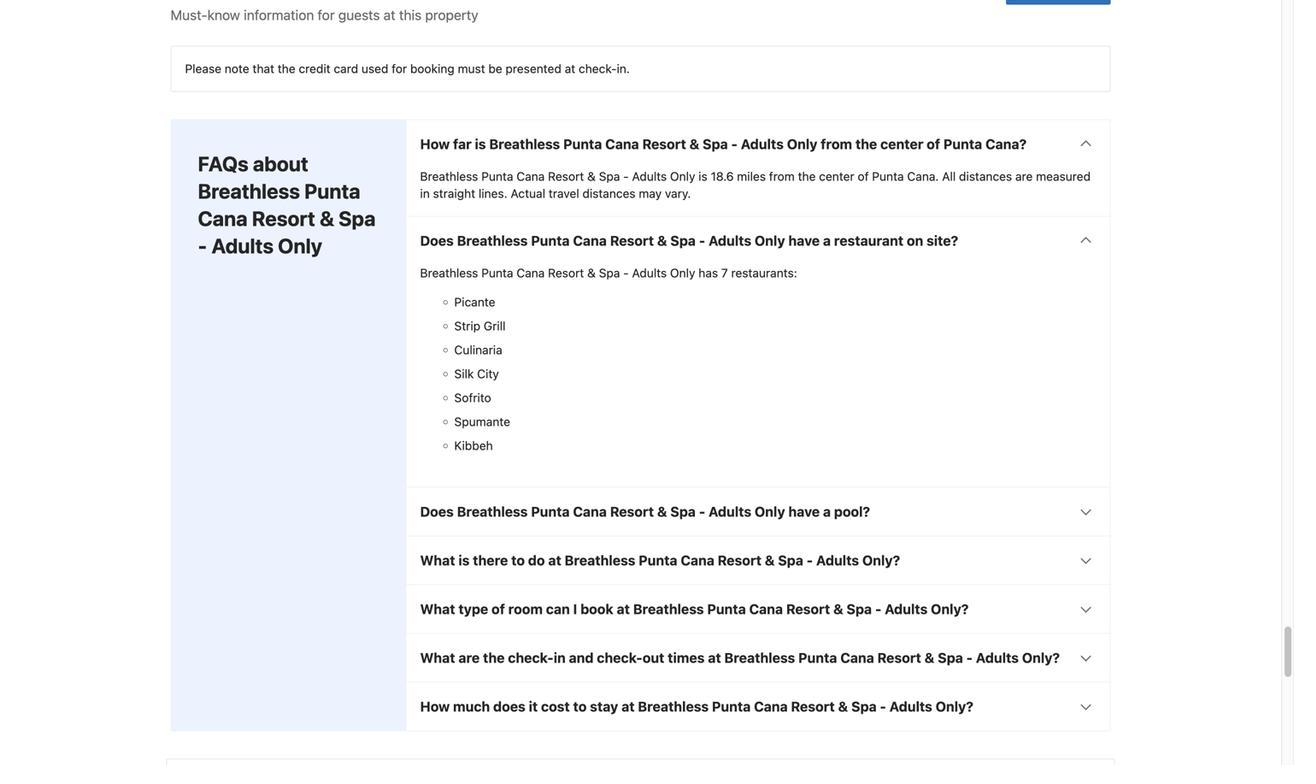 Task type: locate. For each thing, give the bounding box(es) containing it.
punta down does breathless punta cana resort & spa - adults only have a pool?
[[639, 552, 678, 569]]

have left the pool?
[[789, 504, 820, 520]]

spa
[[703, 136, 728, 152], [599, 169, 620, 183], [339, 206, 376, 230], [671, 232, 696, 249], [599, 266, 620, 280], [671, 504, 696, 520], [778, 552, 804, 569], [847, 601, 872, 617], [938, 650, 964, 666], [852, 699, 877, 715]]

1 have from the top
[[789, 232, 820, 249]]

1 horizontal spatial center
[[881, 136, 924, 152]]

only
[[787, 136, 818, 152], [670, 169, 696, 183], [755, 232, 786, 249], [278, 234, 322, 258], [670, 266, 696, 280], [755, 504, 786, 520]]

1 vertical spatial center
[[819, 169, 855, 183]]

of left cana.
[[858, 169, 869, 183]]

of inside breathless punta cana resort & spa - adults only is 18.6 miles from the center of punta cana. all distances are measured in straight lines. actual travel distances may vary.
[[858, 169, 869, 183]]

for
[[318, 7, 335, 23], [392, 61, 407, 76]]

stay
[[590, 699, 619, 715]]

1 horizontal spatial for
[[392, 61, 407, 76]]

1 how from the top
[[420, 136, 450, 152]]

i
[[573, 601, 578, 617]]

1 horizontal spatial are
[[1016, 169, 1033, 183]]

the inside breathless punta cana resort & spa - adults only is 18.6 miles from the center of punta cana. all distances are measured in straight lines. actual travel distances may vary.
[[798, 169, 816, 183]]

2 vertical spatial what
[[420, 650, 455, 666]]

this
[[399, 7, 422, 23]]

is left there at left bottom
[[459, 552, 470, 569]]

are inside breathless punta cana resort & spa - adults only is 18.6 miles from the center of punta cana. all distances are measured in straight lines. actual travel distances may vary.
[[1016, 169, 1033, 183]]

lines.
[[479, 186, 508, 200]]

only down the about
[[278, 234, 322, 258]]

what inside what is there to do at breathless punta cana resort & spa - adults only? dropdown button
[[420, 552, 455, 569]]

what inside what type of room can i book at breathless punta cana resort & spa - adults only? dropdown button
[[420, 601, 455, 617]]

breathless down times
[[638, 699, 709, 715]]

and
[[569, 650, 594, 666]]

0 horizontal spatial distances
[[583, 186, 636, 200]]

0 vertical spatial are
[[1016, 169, 1033, 183]]

0 vertical spatial center
[[881, 136, 924, 152]]

in left 'and'
[[554, 650, 566, 666]]

0 horizontal spatial from
[[769, 169, 795, 183]]

cana inside what is there to do at breathless punta cana resort & spa - adults only? dropdown button
[[681, 552, 715, 569]]

only inside the faqs about breathless punta cana resort & spa - adults only
[[278, 234, 322, 258]]

on
[[907, 232, 924, 249]]

cana
[[606, 136, 639, 152], [517, 169, 545, 183], [198, 206, 248, 230], [573, 232, 607, 249], [517, 266, 545, 280], [573, 504, 607, 520], [681, 552, 715, 569], [750, 601, 783, 617], [841, 650, 875, 666], [754, 699, 788, 715]]

2 vertical spatial is
[[459, 552, 470, 569]]

does breathless punta cana resort & spa - adults only have a restaurant on site?
[[420, 232, 959, 249]]

center inside breathless punta cana resort & spa - adults only is 18.6 miles from the center of punta cana. all distances are measured in straight lines. actual travel distances may vary.
[[819, 169, 855, 183]]

1 vertical spatial are
[[459, 650, 480, 666]]

0 horizontal spatial are
[[459, 650, 480, 666]]

in inside dropdown button
[[554, 650, 566, 666]]

much
[[453, 699, 490, 715]]

1 horizontal spatial in
[[554, 650, 566, 666]]

punta up do
[[531, 504, 570, 520]]

strip
[[455, 319, 481, 333]]

have inside dropdown button
[[789, 232, 820, 249]]

0 vertical spatial from
[[821, 136, 853, 152]]

of right type on the bottom of page
[[492, 601, 505, 617]]

how
[[420, 136, 450, 152], [420, 699, 450, 715]]

in.
[[617, 61, 630, 76]]

must-know information for guests at this property
[[171, 7, 479, 23]]

1 vertical spatial is
[[699, 169, 708, 183]]

0 vertical spatial how
[[420, 136, 450, 152]]

1 does from the top
[[420, 232, 454, 249]]

breathless
[[490, 136, 560, 152], [420, 169, 478, 183], [198, 179, 300, 203], [457, 232, 528, 249], [420, 266, 478, 280], [457, 504, 528, 520], [565, 552, 636, 569], [634, 601, 704, 617], [725, 650, 796, 666], [638, 699, 709, 715]]

resort inside dropdown button
[[610, 504, 654, 520]]

does inside dropdown button
[[420, 504, 454, 520]]

- inside does breathless punta cana resort & spa - adults only have a pool? dropdown button
[[699, 504, 706, 520]]

far
[[453, 136, 472, 152]]

-
[[732, 136, 738, 152], [624, 169, 629, 183], [699, 232, 706, 249], [198, 234, 207, 258], [624, 266, 629, 280], [699, 504, 706, 520], [807, 552, 813, 569], [876, 601, 882, 617], [967, 650, 973, 666], [880, 699, 887, 715]]

0 horizontal spatial for
[[318, 7, 335, 23]]

breathless down faqs
[[198, 179, 300, 203]]

breathless up there at left bottom
[[457, 504, 528, 520]]

only up what is there to do at breathless punta cana resort & spa - adults only? dropdown button
[[755, 504, 786, 520]]

distances
[[960, 169, 1013, 183], [583, 186, 636, 200]]

1 horizontal spatial from
[[821, 136, 853, 152]]

what are the check-in and check-out times at breathless punta cana resort & spa - adults only?
[[420, 650, 1061, 666]]

spumante
[[455, 415, 511, 429]]

of for cana.
[[858, 169, 869, 183]]

1 horizontal spatial of
[[858, 169, 869, 183]]

what are the check-in and check-out times at breathless punta cana resort & spa - adults only? button
[[407, 634, 1111, 682]]

at right times
[[708, 650, 722, 666]]

0 vertical spatial in
[[420, 186, 430, 200]]

only?
[[863, 552, 901, 569], [931, 601, 969, 617], [1023, 650, 1061, 666], [936, 699, 974, 715]]

1 vertical spatial to
[[573, 699, 587, 715]]

adults inside breathless punta cana resort & spa - adults only is 18.6 miles from the center of punta cana. all distances are measured in straight lines. actual travel distances may vary.
[[632, 169, 667, 183]]

from inside breathless punta cana resort & spa - adults only is 18.6 miles from the center of punta cana. all distances are measured in straight lines. actual travel distances may vary.
[[769, 169, 795, 183]]

0 vertical spatial what
[[420, 552, 455, 569]]

do
[[528, 552, 545, 569]]

1 vertical spatial in
[[554, 650, 566, 666]]

- inside what are the check-in and check-out times at breathless punta cana resort & spa - adults only? dropdown button
[[967, 650, 973, 666]]

1 vertical spatial distances
[[583, 186, 636, 200]]

have inside dropdown button
[[789, 504, 820, 520]]

punta up picante
[[482, 266, 514, 280]]

0 horizontal spatial of
[[492, 601, 505, 617]]

from for only
[[821, 136, 853, 152]]

have for restaurant
[[789, 232, 820, 249]]

to left do
[[512, 552, 525, 569]]

0 vertical spatial does
[[420, 232, 454, 249]]

of
[[927, 136, 941, 152], [858, 169, 869, 183], [492, 601, 505, 617]]

cana inside breathless punta cana resort & spa - adults only is 18.6 miles from the center of punta cana. all distances are measured in straight lines. actual travel distances may vary.
[[517, 169, 545, 183]]

2 what from the top
[[420, 601, 455, 617]]

how left much
[[420, 699, 450, 715]]

2 horizontal spatial is
[[699, 169, 708, 183]]

at
[[384, 7, 396, 23], [565, 61, 576, 76], [548, 552, 562, 569], [617, 601, 630, 617], [708, 650, 722, 666], [622, 699, 635, 715]]

miles
[[737, 169, 766, 183]]

1 vertical spatial from
[[769, 169, 795, 183]]

culinaria
[[455, 343, 503, 357]]

punta up the all
[[944, 136, 983, 152]]

breathless up picante
[[420, 266, 478, 280]]

0 horizontal spatial to
[[512, 552, 525, 569]]

1 vertical spatial a
[[823, 504, 831, 520]]

can
[[546, 601, 570, 617]]

2 a from the top
[[823, 504, 831, 520]]

center up restaurant
[[819, 169, 855, 183]]

2 how from the top
[[420, 699, 450, 715]]

1 horizontal spatial distances
[[960, 169, 1013, 183]]

is
[[475, 136, 486, 152], [699, 169, 708, 183], [459, 552, 470, 569]]

1 vertical spatial what
[[420, 601, 455, 617]]

cana.
[[908, 169, 939, 183]]

distances right the all
[[960, 169, 1013, 183]]

used
[[362, 61, 389, 76]]

a inside does breathless punta cana resort & spa - adults only have a pool? dropdown button
[[823, 504, 831, 520]]

how much does it cost to stay at breathless punta cana resort & spa - adults only?
[[420, 699, 974, 715]]

accordion control element
[[406, 119, 1111, 731]]

what left there at left bottom
[[420, 552, 455, 569]]

0 vertical spatial have
[[789, 232, 820, 249]]

credit
[[299, 61, 331, 76]]

at right presented
[[565, 61, 576, 76]]

presented
[[506, 61, 562, 76]]

center up cana.
[[881, 136, 924, 152]]

to left stay
[[573, 699, 587, 715]]

is left 18.6
[[699, 169, 708, 183]]

for right used
[[392, 61, 407, 76]]

from inside dropdown button
[[821, 136, 853, 152]]

breathless punta cana resort & spa - adults only has 7 restaurants:
[[420, 266, 798, 280]]

check- right 'and'
[[597, 650, 643, 666]]

are down cana?
[[1016, 169, 1033, 183]]

how for how much does it cost to stay at breathless punta cana resort & spa - adults only?
[[420, 699, 450, 715]]

& inside dropdown button
[[658, 504, 667, 520]]

out
[[643, 650, 665, 666]]

1 vertical spatial for
[[392, 61, 407, 76]]

what is there to do at breathless punta cana resort & spa - adults only? button
[[407, 536, 1111, 584]]

does inside dropdown button
[[420, 232, 454, 249]]

from
[[821, 136, 853, 152], [769, 169, 795, 183]]

to
[[512, 552, 525, 569], [573, 699, 587, 715]]

1 horizontal spatial is
[[475, 136, 486, 152]]

only inside breathless punta cana resort & spa - adults only is 18.6 miles from the center of punta cana. all distances are measured in straight lines. actual travel distances may vary.
[[670, 169, 696, 183]]

only inside dropdown button
[[755, 504, 786, 520]]

1 a from the top
[[823, 232, 831, 249]]

adults
[[741, 136, 784, 152], [632, 169, 667, 183], [709, 232, 752, 249], [212, 234, 274, 258], [632, 266, 667, 280], [709, 504, 752, 520], [817, 552, 860, 569], [885, 601, 928, 617], [977, 650, 1019, 666], [890, 699, 933, 715]]

&
[[690, 136, 700, 152], [588, 169, 596, 183], [320, 206, 334, 230], [658, 232, 667, 249], [588, 266, 596, 280], [658, 504, 667, 520], [765, 552, 775, 569], [834, 601, 844, 617], [925, 650, 935, 666], [839, 699, 849, 715]]

faqs about breathless punta cana resort & spa - adults only
[[198, 152, 376, 258]]

a for restaurant
[[823, 232, 831, 249]]

adults inside dropdown button
[[709, 504, 752, 520]]

0 vertical spatial to
[[512, 552, 525, 569]]

1 vertical spatial have
[[789, 504, 820, 520]]

check- right presented
[[579, 61, 617, 76]]

& inside the faqs about breathless punta cana resort & spa - adults only
[[320, 206, 334, 230]]

& inside breathless punta cana resort & spa - adults only is 18.6 miles from the center of punta cana. all distances are measured in straight lines. actual travel distances may vary.
[[588, 169, 596, 183]]

how left far
[[420, 136, 450, 152]]

punta
[[564, 136, 602, 152], [944, 136, 983, 152], [482, 169, 514, 183], [873, 169, 904, 183], [304, 179, 361, 203], [531, 232, 570, 249], [482, 266, 514, 280], [531, 504, 570, 520], [639, 552, 678, 569], [708, 601, 746, 617], [799, 650, 838, 666], [712, 699, 751, 715]]

0 vertical spatial distances
[[960, 169, 1013, 183]]

at right book at the left of page
[[617, 601, 630, 617]]

cana inside does breathless punta cana resort & spa - adults only have a pool? dropdown button
[[573, 504, 607, 520]]

is right far
[[475, 136, 486, 152]]

cost
[[541, 699, 570, 715]]

center inside dropdown button
[[881, 136, 924, 152]]

note
[[225, 61, 249, 76]]

a inside does breathless punta cana resort & spa - adults only have a restaurant on site? dropdown button
[[823, 232, 831, 249]]

the
[[278, 61, 296, 76], [856, 136, 878, 152], [798, 169, 816, 183], [483, 650, 505, 666]]

what up much
[[420, 650, 455, 666]]

resort inside the faqs about breathless punta cana resort & spa - adults only
[[252, 206, 315, 230]]

center for cana?
[[881, 136, 924, 152]]

from for miles
[[769, 169, 795, 183]]

a
[[823, 232, 831, 249], [823, 504, 831, 520]]

- inside how much does it cost to stay at breathless punta cana resort & spa - adults only? dropdown button
[[880, 699, 887, 715]]

center
[[881, 136, 924, 152], [819, 169, 855, 183]]

does
[[494, 699, 526, 715]]

what is there to do at breathless punta cana resort & spa - adults only?
[[420, 552, 901, 569]]

spa inside the faqs about breathless punta cana resort & spa - adults only
[[339, 206, 376, 230]]

1 what from the top
[[420, 552, 455, 569]]

1 vertical spatial of
[[858, 169, 869, 183]]

0 vertical spatial a
[[823, 232, 831, 249]]

only up restaurants:
[[755, 232, 786, 249]]

1 vertical spatial how
[[420, 699, 450, 715]]

for left guests
[[318, 7, 335, 23]]

what inside what are the check-in and check-out times at breathless punta cana resort & spa - adults only? dropdown button
[[420, 650, 455, 666]]

please
[[185, 61, 222, 76]]

- inside 'how far is breathless punta cana resort & spa - adults only from the center of punta cana?' dropdown button
[[732, 136, 738, 152]]

resort
[[643, 136, 687, 152], [548, 169, 584, 183], [252, 206, 315, 230], [610, 232, 654, 249], [548, 266, 584, 280], [610, 504, 654, 520], [718, 552, 762, 569], [787, 601, 831, 617], [878, 650, 922, 666], [791, 699, 835, 715]]

are
[[1016, 169, 1033, 183], [459, 650, 480, 666]]

1 vertical spatial does
[[420, 504, 454, 520]]

what left type on the bottom of page
[[420, 601, 455, 617]]

2 horizontal spatial of
[[927, 136, 941, 152]]

only up 'vary.'
[[670, 169, 696, 183]]

2 have from the top
[[789, 504, 820, 520]]

check-
[[579, 61, 617, 76], [508, 650, 554, 666], [597, 650, 643, 666]]

have up restaurants:
[[789, 232, 820, 249]]

- inside what is there to do at breathless punta cana resort & spa - adults only? dropdown button
[[807, 552, 813, 569]]

breathless up straight
[[420, 169, 478, 183]]

please note that the credit card used for booking must be presented at check-in.
[[185, 61, 630, 76]]

distances left may
[[583, 186, 636, 200]]

0 vertical spatial of
[[927, 136, 941, 152]]

2 does from the top
[[420, 504, 454, 520]]

- inside does breathless punta cana resort & spa - adults only have a restaurant on site? dropdown button
[[699, 232, 706, 249]]

how much does it cost to stay at breathless punta cana resort & spa - adults only? button
[[407, 683, 1111, 731]]

a left restaurant
[[823, 232, 831, 249]]

in left straight
[[420, 186, 430, 200]]

0 horizontal spatial in
[[420, 186, 430, 200]]

silk
[[455, 367, 474, 381]]

in
[[420, 186, 430, 200], [554, 650, 566, 666]]

a left the pool?
[[823, 504, 831, 520]]

does
[[420, 232, 454, 249], [420, 504, 454, 520]]

punta down the about
[[304, 179, 361, 203]]

0 horizontal spatial is
[[459, 552, 470, 569]]

0 horizontal spatial center
[[819, 169, 855, 183]]

does for does breathless punta cana resort & spa - adults only have a restaurant on site?
[[420, 232, 454, 249]]

strip grill
[[455, 319, 506, 333]]

are up much
[[459, 650, 480, 666]]

of up cana.
[[927, 136, 941, 152]]

a for pool?
[[823, 504, 831, 520]]

1 horizontal spatial to
[[573, 699, 587, 715]]

3 what from the top
[[420, 650, 455, 666]]

at left this
[[384, 7, 396, 23]]



Task type: describe. For each thing, give the bounding box(es) containing it.
faqs
[[198, 152, 249, 176]]

is inside breathless punta cana resort & spa - adults only is 18.6 miles from the center of punta cana. all distances are measured in straight lines. actual travel distances may vary.
[[699, 169, 708, 183]]

what for what are the check-in and check-out times at breathless punta cana resort & spa - adults only?
[[420, 650, 455, 666]]

may
[[639, 186, 662, 200]]

breathless inside breathless punta cana resort & spa - adults only is 18.6 miles from the center of punta cana. all distances are measured in straight lines. actual travel distances may vary.
[[420, 169, 478, 183]]

punta up what are the check-in and check-out times at breathless punta cana resort & spa - adults only?
[[708, 601, 746, 617]]

site?
[[927, 232, 959, 249]]

what type of room can i book at breathless punta cana resort & spa - adults only? button
[[407, 585, 1111, 633]]

must
[[458, 61, 485, 76]]

of for cana?
[[927, 136, 941, 152]]

times
[[668, 650, 705, 666]]

breathless up book at the left of page
[[565, 552, 636, 569]]

about
[[253, 152, 309, 176]]

grill
[[484, 319, 506, 333]]

what for what type of room can i book at breathless punta cana resort & spa - adults only?
[[420, 601, 455, 617]]

must-
[[171, 7, 207, 23]]

know
[[207, 7, 240, 23]]

resort inside breathless punta cana resort & spa - adults only is 18.6 miles from the center of punta cana. all distances are measured in straight lines. actual travel distances may vary.
[[548, 169, 584, 183]]

breathless up how much does it cost to stay at breathless punta cana resort & spa - adults only? dropdown button
[[725, 650, 796, 666]]

are inside dropdown button
[[459, 650, 480, 666]]

punta down what type of room can i book at breathless punta cana resort & spa - adults only? dropdown button
[[799, 650, 838, 666]]

cana inside what are the check-in and check-out times at breathless punta cana resort & spa - adults only? dropdown button
[[841, 650, 875, 666]]

cana?
[[986, 136, 1027, 152]]

- inside the faqs about breathless punta cana resort & spa - adults only
[[198, 234, 207, 258]]

in inside breathless punta cana resort & spa - adults only is 18.6 miles from the center of punta cana. all distances are measured in straight lines. actual travel distances may vary.
[[420, 186, 430, 200]]

vary.
[[665, 186, 691, 200]]

what type of room can i book at breathless punta cana resort & spa - adults only?
[[420, 601, 969, 617]]

kibbeh
[[455, 439, 493, 453]]

breathless down lines.
[[457, 232, 528, 249]]

does breathless punta cana resort & spa - adults only have a restaurant on site? button
[[407, 217, 1111, 265]]

7
[[722, 266, 728, 280]]

pool?
[[835, 504, 871, 520]]

punta up lines.
[[482, 169, 514, 183]]

all
[[943, 169, 956, 183]]

sofrito
[[455, 391, 492, 405]]

that
[[253, 61, 275, 76]]

room
[[509, 601, 543, 617]]

0 vertical spatial is
[[475, 136, 486, 152]]

18.6
[[711, 169, 734, 183]]

travel
[[549, 186, 580, 200]]

- inside what type of room can i book at breathless punta cana resort & spa - adults only? dropdown button
[[876, 601, 882, 617]]

restaurants:
[[732, 266, 798, 280]]

does breathless punta cana resort & spa - adults only have a pool?
[[420, 504, 871, 520]]

breathless inside the faqs about breathless punta cana resort & spa - adults only
[[198, 179, 300, 203]]

cana inside 'how far is breathless punta cana resort & spa - adults only from the center of punta cana?' dropdown button
[[606, 136, 639, 152]]

- inside breathless punta cana resort & spa - adults only is 18.6 miles from the center of punta cana. all distances are measured in straight lines. actual travel distances may vary.
[[624, 169, 629, 183]]

punta down what are the check-in and check-out times at breathless punta cana resort & spa - adults only?
[[712, 699, 751, 715]]

restaurant
[[835, 232, 904, 249]]

0 vertical spatial for
[[318, 7, 335, 23]]

it
[[529, 699, 538, 715]]

spa inside dropdown button
[[671, 504, 696, 520]]

card
[[334, 61, 358, 76]]

cana inside the faqs about breathless punta cana resort & spa - adults only
[[198, 206, 248, 230]]

what for what is there to do at breathless punta cana resort & spa - adults only?
[[420, 552, 455, 569]]

spa inside breathless punta cana resort & spa - adults only is 18.6 miles from the center of punta cana. all distances are measured in straight lines. actual travel distances may vary.
[[599, 169, 620, 183]]

punta up the travel on the left top of page
[[564, 136, 602, 152]]

cana inside does breathless punta cana resort & spa - adults only have a restaurant on site? dropdown button
[[573, 232, 607, 249]]

booking
[[410, 61, 455, 76]]

how far is breathless punta cana resort & spa - adults only from the center of punta cana? button
[[407, 120, 1111, 168]]

breathless inside dropdown button
[[457, 504, 528, 520]]

check- up it
[[508, 650, 554, 666]]

breathless punta cana resort & spa - adults only is 18.6 miles from the center of punta cana. all distances are measured in straight lines. actual travel distances may vary.
[[420, 169, 1091, 200]]

punta inside the faqs about breathless punta cana resort & spa - adults only
[[304, 179, 361, 203]]

straight
[[433, 186, 476, 200]]

actual
[[511, 186, 546, 200]]

punta left cana.
[[873, 169, 904, 183]]

punta inside dropdown button
[[531, 504, 570, 520]]

does breathless punta cana resort & spa - adults only have a pool? button
[[407, 488, 1111, 536]]

at right do
[[548, 552, 562, 569]]

cana inside how much does it cost to stay at breathless punta cana resort & spa - adults only? dropdown button
[[754, 699, 788, 715]]

punta down the travel on the left top of page
[[531, 232, 570, 249]]

guests
[[339, 7, 380, 23]]

cana inside what type of room can i book at breathless punta cana resort & spa - adults only? dropdown button
[[750, 601, 783, 617]]

has
[[699, 266, 718, 280]]

property
[[425, 7, 479, 23]]

be
[[489, 61, 503, 76]]

at right stay
[[622, 699, 635, 715]]

to inside how much does it cost to stay at breathless punta cana resort & spa - adults only? dropdown button
[[573, 699, 587, 715]]

picante
[[455, 295, 496, 309]]

breathless up actual
[[490, 136, 560, 152]]

2 vertical spatial of
[[492, 601, 505, 617]]

city
[[477, 367, 499, 381]]

silk city
[[455, 367, 499, 381]]

how far is breathless punta cana resort & spa - adults only from the center of punta cana?
[[420, 136, 1027, 152]]

there
[[473, 552, 508, 569]]

how for how far is breathless punta cana resort & spa - adults only from the center of punta cana?
[[420, 136, 450, 152]]

type
[[459, 601, 489, 617]]

book
[[581, 601, 614, 617]]

only left has
[[670, 266, 696, 280]]

breathless down what is there to do at breathless punta cana resort & spa - adults only?
[[634, 601, 704, 617]]

only up breathless punta cana resort & spa - adults only is 18.6 miles from the center of punta cana. all distances are measured in straight lines. actual travel distances may vary. on the top of the page
[[787, 136, 818, 152]]

center for cana.
[[819, 169, 855, 183]]

to inside what is there to do at breathless punta cana resort & spa - adults only? dropdown button
[[512, 552, 525, 569]]

does for does breathless punta cana resort & spa - adults only have a pool?
[[420, 504, 454, 520]]

adults inside the faqs about breathless punta cana resort & spa - adults only
[[212, 234, 274, 258]]

have for pool?
[[789, 504, 820, 520]]

information
[[244, 7, 314, 23]]

measured
[[1037, 169, 1091, 183]]



Task type: vqa. For each thing, say whether or not it's contained in the screenshot.
the top rental
no



